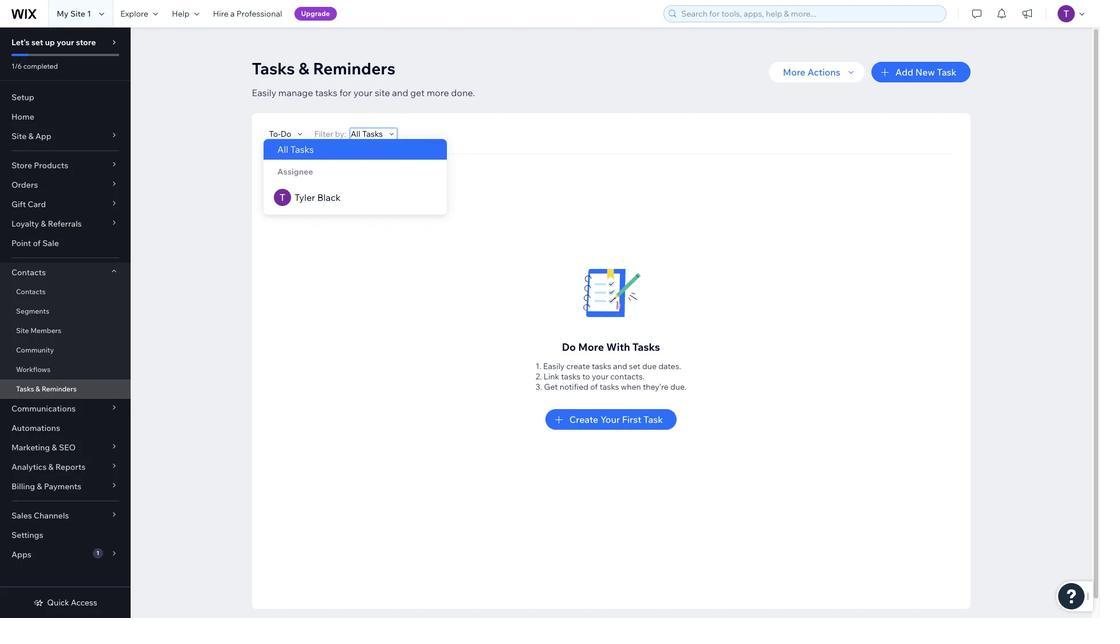 Task type: locate. For each thing, give the bounding box(es) containing it.
apps
[[11, 550, 31, 560]]

tasks up due
[[632, 341, 660, 354]]

1 horizontal spatial task
[[937, 66, 957, 78]]

of right to
[[590, 382, 598, 392]]

create your first task
[[569, 414, 663, 426]]

1 horizontal spatial reminders
[[313, 58, 395, 78]]

1 horizontal spatial of
[[590, 382, 598, 392]]

0 horizontal spatial all tasks
[[278, 144, 314, 155]]

0 vertical spatial reminders
[[313, 58, 395, 78]]

do more with tasks
[[562, 341, 660, 354]]

more left actions
[[783, 66, 806, 78]]

hire a professional
[[213, 9, 282, 19]]

to-do button
[[269, 129, 305, 139]]

more up create
[[578, 341, 604, 354]]

sales channels button
[[0, 507, 131, 526]]

0 vertical spatial of
[[33, 238, 41, 249]]

more inside button
[[783, 66, 806, 78]]

all for all tasks button
[[351, 129, 360, 139]]

1 horizontal spatial all tasks
[[351, 129, 383, 139]]

let's set up your store
[[11, 37, 96, 48]]

contacts button
[[0, 263, 131, 282]]

0 vertical spatial tasks & reminders
[[252, 58, 395, 78]]

task right first
[[644, 414, 663, 426]]

site down segments on the left of page
[[16, 327, 29, 335]]

tasks & reminders up communications
[[16, 385, 77, 394]]

site inside dropdown button
[[11, 131, 27, 142]]

1 horizontal spatial your
[[354, 87, 373, 99]]

due
[[642, 362, 657, 372]]

& for site & app dropdown button
[[28, 131, 34, 142]]

analytics
[[11, 462, 47, 473]]

gift card
[[11, 199, 46, 210]]

add new task
[[895, 66, 957, 78]]

1 horizontal spatial 1
[[96, 550, 99, 558]]

easily left manage on the left top of the page
[[252, 87, 276, 99]]

site down home
[[11, 131, 27, 142]]

1 vertical spatial set
[[629, 362, 640, 372]]

and down "with"
[[613, 362, 627, 372]]

0 vertical spatial and
[[392, 87, 408, 99]]

all
[[351, 129, 360, 139], [278, 144, 289, 155]]

1 horizontal spatial more
[[783, 66, 806, 78]]

store products
[[11, 160, 68, 171]]

all tasks right 'by:'
[[351, 129, 383, 139]]

automations
[[11, 423, 60, 434]]

task right new
[[937, 66, 957, 78]]

orders button
[[0, 175, 131, 195]]

tasks
[[252, 58, 295, 78], [362, 129, 383, 139], [291, 144, 314, 155], [632, 341, 660, 354], [16, 385, 34, 394]]

0 horizontal spatial reminders
[[42, 385, 77, 394]]

point of sale
[[11, 238, 59, 249]]

tyler
[[295, 192, 315, 203]]

tyler black
[[295, 192, 341, 203]]

2 horizontal spatial your
[[592, 372, 609, 382]]

all inside option
[[278, 144, 289, 155]]

site
[[70, 9, 85, 19], [11, 131, 27, 142], [16, 327, 29, 335]]

communications button
[[0, 399, 131, 419]]

1 inside sidebar 'element'
[[96, 550, 99, 558]]

& right loyalty at the left
[[41, 219, 46, 229]]

community link
[[0, 341, 131, 360]]

& inside popup button
[[37, 482, 42, 492]]

1 vertical spatial tasks & reminders
[[16, 385, 77, 394]]

your inside 1. easily create tasks and set due dates. 2. link tasks to your contacts. 3. get notified of tasks when they're due.
[[592, 372, 609, 382]]

1 vertical spatial more
[[578, 341, 604, 354]]

gift card button
[[0, 195, 131, 214]]

communications
[[11, 404, 76, 414]]

1 horizontal spatial do
[[562, 341, 576, 354]]

& left reports
[[48, 462, 54, 473]]

tasks & reminders up for on the top left of page
[[252, 58, 395, 78]]

1 vertical spatial all
[[278, 144, 289, 155]]

tasks left when
[[600, 382, 619, 392]]

all right 'by:'
[[351, 129, 360, 139]]

do
[[281, 129, 291, 139], [562, 341, 576, 354]]

0 horizontal spatial 1
[[87, 9, 91, 19]]

contacts.
[[610, 372, 645, 382]]

1 horizontal spatial all
[[351, 129, 360, 139]]

do up create
[[562, 341, 576, 354]]

and inside 1. easily create tasks and set due dates. 2. link tasks to your contacts. 3. get notified of tasks when they're due.
[[613, 362, 627, 372]]

1 right my
[[87, 9, 91, 19]]

tyler black image
[[274, 189, 291, 206]]

0 vertical spatial contacts
[[11, 268, 46, 278]]

link
[[544, 372, 559, 382]]

1 vertical spatial task
[[644, 414, 663, 426]]

all tasks for all tasks option
[[278, 144, 314, 155]]

of
[[33, 238, 41, 249], [590, 382, 598, 392]]

1 vertical spatial contacts
[[16, 288, 46, 296]]

to-
[[269, 129, 281, 139]]

let's
[[11, 37, 30, 48]]

0 vertical spatial all tasks
[[351, 129, 383, 139]]

black
[[317, 192, 341, 203]]

products
[[34, 160, 68, 171]]

& left the app
[[28, 131, 34, 142]]

1 vertical spatial all tasks
[[278, 144, 314, 155]]

get
[[410, 87, 425, 99]]

task inside add new task button
[[937, 66, 957, 78]]

0 vertical spatial more
[[783, 66, 806, 78]]

referrals
[[48, 219, 82, 229]]

1
[[87, 9, 91, 19], [96, 550, 99, 558]]

first
[[622, 414, 641, 426]]

community
[[16, 346, 54, 355]]

home
[[11, 112, 34, 122]]

tasks & reminders
[[252, 58, 395, 78], [16, 385, 77, 394]]

all tasks inside option
[[278, 144, 314, 155]]

1 horizontal spatial set
[[629, 362, 640, 372]]

1 vertical spatial site
[[11, 131, 27, 142]]

0 vertical spatial your
[[57, 37, 74, 48]]

help button
[[165, 0, 206, 28]]

all tasks option
[[264, 139, 447, 160]]

site right my
[[70, 9, 85, 19]]

of inside sidebar 'element'
[[33, 238, 41, 249]]

& inside "dropdown button"
[[41, 219, 46, 229]]

your
[[57, 37, 74, 48], [354, 87, 373, 99], [592, 372, 609, 382]]

all tasks down to-do button
[[278, 144, 314, 155]]

0 vertical spatial easily
[[252, 87, 276, 99]]

completed
[[23, 62, 58, 70]]

assignee
[[278, 167, 313, 177]]

tasks right 'by:'
[[362, 129, 383, 139]]

tasks
[[315, 87, 337, 99], [592, 362, 611, 372], [561, 372, 581, 382], [600, 382, 619, 392]]

create your first task button
[[545, 410, 677, 430]]

contacts down point of sale
[[11, 268, 46, 278]]

& inside "popup button"
[[48, 462, 54, 473]]

0 horizontal spatial of
[[33, 238, 41, 249]]

your right for on the top left of page
[[354, 87, 373, 99]]

card
[[28, 199, 46, 210]]

1/6
[[11, 62, 22, 70]]

2 vertical spatial your
[[592, 372, 609, 382]]

1 vertical spatial and
[[613, 362, 627, 372]]

& left seo
[[52, 443, 57, 453]]

site for site & app
[[11, 131, 27, 142]]

easily right 1.
[[543, 362, 565, 372]]

sidebar element
[[0, 28, 131, 619]]

explore
[[120, 9, 148, 19]]

analytics & reports button
[[0, 458, 131, 477]]

members
[[30, 327, 61, 335]]

contacts up segments on the left of page
[[16, 288, 46, 296]]

set
[[31, 37, 43, 48], [629, 362, 640, 372]]

actions
[[808, 66, 840, 78]]

quick access button
[[33, 598, 97, 609]]

1 horizontal spatial tasks & reminders
[[252, 58, 395, 78]]

tasks left for on the top left of page
[[315, 87, 337, 99]]

set left due
[[629, 362, 640, 372]]

0 vertical spatial all
[[351, 129, 360, 139]]

create
[[569, 414, 598, 426]]

0 vertical spatial task
[[937, 66, 957, 78]]

0 horizontal spatial do
[[281, 129, 291, 139]]

of left sale
[[33, 238, 41, 249]]

0 horizontal spatial your
[[57, 37, 74, 48]]

sale
[[42, 238, 59, 249]]

do left filter
[[281, 129, 291, 139]]

tasks up manage on the left top of the page
[[252, 58, 295, 78]]

1 down settings "link" at the left of the page
[[96, 550, 99, 558]]

tasks left to
[[561, 372, 581, 382]]

& down the 'workflows'
[[36, 385, 40, 394]]

contacts inside popup button
[[11, 268, 46, 278]]

& up manage on the left top of the page
[[299, 58, 309, 78]]

all down to-do
[[278, 144, 289, 155]]

all tasks
[[351, 129, 383, 139], [278, 144, 314, 155]]

0 horizontal spatial all
[[278, 144, 289, 155]]

0 horizontal spatial tasks & reminders
[[16, 385, 77, 394]]

0 vertical spatial site
[[70, 9, 85, 19]]

set left up
[[31, 37, 43, 48]]

with
[[606, 341, 630, 354]]

settings link
[[0, 526, 131, 545]]

0 horizontal spatial set
[[31, 37, 43, 48]]

& right billing
[[37, 482, 42, 492]]

&
[[299, 58, 309, 78], [28, 131, 34, 142], [41, 219, 46, 229], [36, 385, 40, 394], [52, 443, 57, 453], [48, 462, 54, 473], [37, 482, 42, 492]]

0 vertical spatial set
[[31, 37, 43, 48]]

tasks down the 'workflows'
[[16, 385, 34, 394]]

list box
[[264, 139, 447, 215]]

2 vertical spatial site
[[16, 327, 29, 335]]

1 vertical spatial of
[[590, 382, 598, 392]]

workflows
[[16, 366, 50, 374]]

billing & payments button
[[0, 477, 131, 497]]

reminders down workflows link
[[42, 385, 77, 394]]

channels
[[34, 511, 69, 521]]

1 horizontal spatial and
[[613, 362, 627, 372]]

to
[[582, 372, 590, 382]]

1 horizontal spatial easily
[[543, 362, 565, 372]]

manage
[[278, 87, 313, 99]]

0 horizontal spatial task
[[644, 414, 663, 426]]

easily inside 1. easily create tasks and set due dates. 2. link tasks to your contacts. 3. get notified of tasks when they're due.
[[543, 362, 565, 372]]

all tasks button
[[351, 129, 397, 139]]

1 vertical spatial 1
[[96, 550, 99, 558]]

and left get
[[392, 87, 408, 99]]

your right up
[[57, 37, 74, 48]]

reminders up for on the top left of page
[[313, 58, 395, 78]]

add
[[895, 66, 913, 78]]

contacts for contacts popup button
[[11, 268, 46, 278]]

1 vertical spatial reminders
[[42, 385, 77, 394]]

app
[[35, 131, 51, 142]]

your right to
[[592, 372, 609, 382]]

tasks & reminders inside sidebar 'element'
[[16, 385, 77, 394]]

for
[[339, 87, 351, 99]]

0 horizontal spatial and
[[392, 87, 408, 99]]

tasks down to-do button
[[291, 144, 314, 155]]

0 vertical spatial do
[[281, 129, 291, 139]]

1 vertical spatial easily
[[543, 362, 565, 372]]

reminders
[[313, 58, 395, 78], [42, 385, 77, 394]]

tasks inside sidebar 'element'
[[16, 385, 34, 394]]

contacts for contacts link
[[16, 288, 46, 296]]



Task type: describe. For each thing, give the bounding box(es) containing it.
set inside sidebar 'element'
[[31, 37, 43, 48]]

upgrade
[[301, 9, 330, 18]]

upgrade button
[[294, 7, 337, 21]]

1/6 completed
[[11, 62, 58, 70]]

your
[[600, 414, 620, 426]]

marketing
[[11, 443, 50, 453]]

3.
[[536, 382, 542, 392]]

to-do
[[269, 129, 291, 139]]

access
[[71, 598, 97, 609]]

set inside 1. easily create tasks and set due dates. 2. link tasks to your contacts. 3. get notified of tasks when they're due.
[[629, 362, 640, 372]]

contacts link
[[0, 282, 131, 302]]

1 vertical spatial your
[[354, 87, 373, 99]]

loyalty & referrals button
[[0, 214, 131, 234]]

by:
[[335, 129, 346, 139]]

gift
[[11, 199, 26, 210]]

site members link
[[0, 321, 131, 341]]

store
[[76, 37, 96, 48]]

new
[[916, 66, 935, 78]]

sales
[[11, 511, 32, 521]]

all tasks for all tasks button
[[351, 129, 383, 139]]

task inside create your first task button
[[644, 414, 663, 426]]

my site 1
[[57, 9, 91, 19]]

site & app
[[11, 131, 51, 142]]

analytics & reports
[[11, 462, 85, 473]]

more actions
[[783, 66, 840, 78]]

when
[[621, 382, 641, 392]]

site for site members
[[16, 327, 29, 335]]

& for marketing & seo dropdown button
[[52, 443, 57, 453]]

marketing & seo button
[[0, 438, 131, 458]]

home link
[[0, 107, 131, 127]]

tasks right to
[[592, 362, 611, 372]]

& for billing & payments popup button
[[37, 482, 42, 492]]

0 vertical spatial 1
[[87, 9, 91, 19]]

billing & payments
[[11, 482, 81, 492]]

setup
[[11, 92, 34, 103]]

of inside 1. easily create tasks and set due dates. 2. link tasks to your contacts. 3. get notified of tasks when they're due.
[[590, 382, 598, 392]]

your inside sidebar 'element'
[[57, 37, 74, 48]]

easily manage tasks for your site and get more done.
[[252, 87, 475, 99]]

tasks inside option
[[291, 144, 314, 155]]

0 horizontal spatial more
[[578, 341, 604, 354]]

orders
[[11, 180, 38, 190]]

& for tasks & reminders link
[[36, 385, 40, 394]]

site & app button
[[0, 127, 131, 146]]

loyalty & referrals
[[11, 219, 82, 229]]

loyalty
[[11, 219, 39, 229]]

store products button
[[0, 156, 131, 175]]

Search for tools, apps, help & more... field
[[678, 6, 943, 22]]

settings
[[11, 531, 43, 541]]

automations link
[[0, 419, 131, 438]]

dates.
[[658, 362, 681, 372]]

point
[[11, 238, 31, 249]]

store
[[11, 160, 32, 171]]

notified
[[560, 382, 588, 392]]

& for analytics & reports "popup button"
[[48, 462, 54, 473]]

hire
[[213, 9, 229, 19]]

list box containing all tasks
[[264, 139, 447, 215]]

1.
[[536, 362, 541, 372]]

all for all tasks option
[[278, 144, 289, 155]]

get
[[544, 382, 558, 392]]

create
[[566, 362, 590, 372]]

setup link
[[0, 88, 131, 107]]

filter
[[314, 129, 333, 139]]

payments
[[44, 482, 81, 492]]

site members
[[16, 327, 61, 335]]

a
[[230, 9, 235, 19]]

quick access
[[47, 598, 97, 609]]

workflows link
[[0, 360, 131, 380]]

tasks & reminders link
[[0, 380, 131, 399]]

point of sale link
[[0, 234, 131, 253]]

quick
[[47, 598, 69, 609]]

add new task button
[[871, 62, 970, 83]]

billing
[[11, 482, 35, 492]]

professional
[[236, 9, 282, 19]]

& for loyalty & referrals "dropdown button"
[[41, 219, 46, 229]]

2.
[[536, 372, 542, 382]]

up
[[45, 37, 55, 48]]

help
[[172, 9, 190, 19]]

my
[[57, 9, 68, 19]]

reports
[[55, 462, 85, 473]]

more
[[427, 87, 449, 99]]

hire a professional link
[[206, 0, 289, 28]]

done.
[[451, 87, 475, 99]]

site
[[375, 87, 390, 99]]

they're
[[643, 382, 669, 392]]

segments link
[[0, 302, 131, 321]]

filter by:
[[314, 129, 346, 139]]

1 vertical spatial do
[[562, 341, 576, 354]]

0 horizontal spatial easily
[[252, 87, 276, 99]]

reminders inside sidebar 'element'
[[42, 385, 77, 394]]



Task type: vqa. For each thing, say whether or not it's contained in the screenshot.
Tasks within SIDEBAR element
yes



